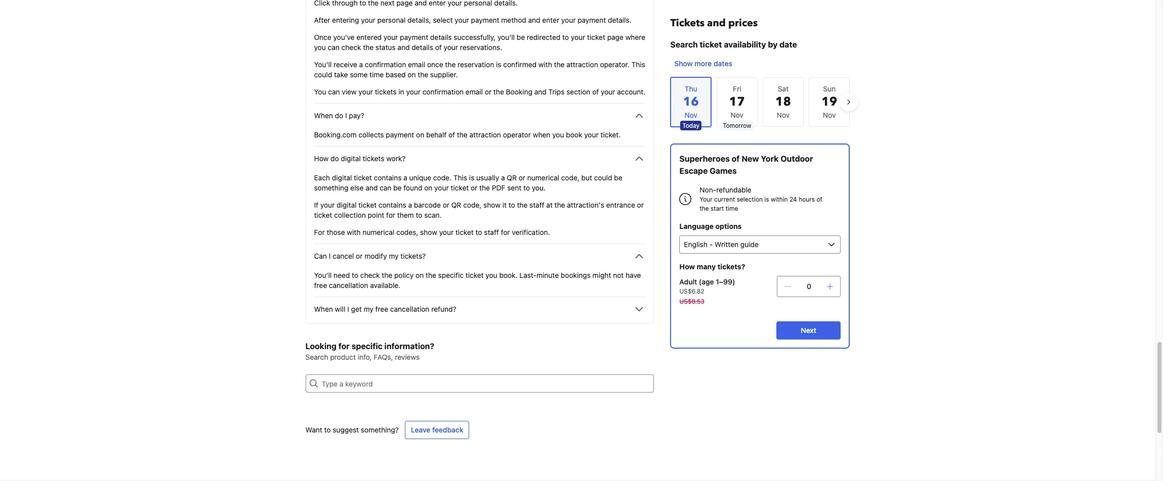 Task type: locate. For each thing, give the bounding box(es) containing it.
tickets? inside can i cancel or modify my tickets? dropdown button
[[400, 252, 426, 261]]

1 vertical spatial contains
[[378, 201, 406, 210]]

search up show on the right of page
[[670, 40, 698, 49]]

0 horizontal spatial with
[[347, 228, 361, 237]]

staff
[[529, 201, 544, 210], [484, 228, 499, 237]]

information?
[[384, 342, 434, 351]]

confirmation down supplier.
[[423, 88, 464, 96]]

when up booking.com
[[314, 111, 333, 120]]

entering
[[332, 16, 359, 24]]

is inside non-refundable your current selection is within 24 hours of the start time
[[764, 196, 769, 203]]

time
[[370, 70, 384, 79], [726, 205, 738, 213]]

1 horizontal spatial qr
[[507, 174, 517, 182]]

0 vertical spatial contains
[[374, 174, 402, 182]]

free down the you'll
[[314, 281, 327, 290]]

contains down work?
[[374, 174, 402, 182]]

2 horizontal spatial nov
[[823, 111, 836, 119]]

this right the code.
[[453, 174, 467, 182]]

0 horizontal spatial for
[[338, 342, 350, 351]]

us$8.53
[[679, 298, 704, 306]]

dates
[[714, 59, 732, 68]]

1 horizontal spatial is
[[496, 60, 501, 69]]

1 horizontal spatial this
[[631, 60, 645, 69]]

payment inside the once you've entered your payment details successfully, you'll be redirected to your ticket page where you can check the status and details of your reservations.
[[400, 33, 428, 42]]

1 vertical spatial staff
[[484, 228, 499, 237]]

might
[[593, 271, 611, 280]]

ticket
[[587, 33, 605, 42], [700, 40, 722, 49], [354, 174, 372, 182], [451, 184, 469, 192], [358, 201, 377, 210], [314, 211, 332, 220], [456, 228, 474, 237], [466, 271, 484, 280]]

of inside the superheroes of new york outdoor escape games
[[732, 154, 740, 163]]

nov up tomorrow
[[731, 111, 744, 119]]

1 horizontal spatial cancellation
[[390, 305, 429, 314]]

you inside you'll need to check the policy on the specific ticket you book. last-minute bookings might not have free cancellation available.
[[486, 271, 497, 280]]

your
[[361, 16, 375, 24], [455, 16, 469, 24], [561, 16, 576, 24], [384, 33, 398, 42], [571, 33, 585, 42], [444, 43, 458, 52], [359, 88, 373, 96], [406, 88, 421, 96], [601, 88, 615, 96], [584, 131, 599, 139], [434, 184, 449, 192], [320, 201, 335, 210], [439, 228, 454, 237]]

or up sent
[[519, 174, 525, 182]]

1 horizontal spatial email
[[466, 88, 483, 96]]

digital up collection
[[337, 201, 357, 210]]

0 vertical spatial be
[[517, 33, 525, 42]]

based
[[386, 70, 406, 79]]

be left found on the left top of the page
[[393, 184, 402, 192]]

your right the enter
[[561, 16, 576, 24]]

tickets? up 1–99)
[[718, 263, 745, 271]]

ticket inside the once you've entered your payment details successfully, you'll be redirected to your ticket page where you can check the status and details of your reservations.
[[587, 33, 605, 42]]

select
[[433, 16, 453, 24]]

codes,
[[396, 228, 418, 237]]

0 horizontal spatial you
[[314, 43, 326, 52]]

you've
[[333, 33, 355, 42]]

the inside each digital ticket contains a unique code. this is usually a qr or numerical code, but could be something else and can be found on your ticket or the pdf sent to you.
[[479, 184, 490, 192]]

non-refundable your current selection is within 24 hours of the start time
[[700, 186, 822, 213]]

you left "book."
[[486, 271, 497, 280]]

0 horizontal spatial tickets?
[[400, 252, 426, 261]]

0 vertical spatial email
[[408, 60, 425, 69]]

could down you'll
[[314, 70, 332, 79]]

details down select at the left of the page
[[430, 33, 452, 42]]

0 horizontal spatial my
[[364, 305, 373, 314]]

2 vertical spatial i
[[347, 305, 349, 314]]

can right you
[[328, 88, 340, 96]]

when will i get my free cancellation refund?
[[314, 305, 456, 314]]

0 vertical spatial this
[[631, 60, 645, 69]]

to inside you'll need to check the policy on the specific ticket you book. last-minute bookings might not have free cancellation available.
[[352, 271, 358, 280]]

1 horizontal spatial my
[[389, 252, 399, 261]]

the down usually in the left top of the page
[[479, 184, 490, 192]]

be inside the once you've entered your payment details successfully, you'll be redirected to your ticket page where you can check the status and details of your reservations.
[[517, 33, 525, 42]]

search down looking
[[305, 353, 328, 362]]

to right redirected
[[562, 33, 569, 42]]

free inside dropdown button
[[375, 305, 388, 314]]

to left you.
[[523, 184, 530, 192]]

2 vertical spatial digital
[[337, 201, 357, 210]]

1 horizontal spatial numerical
[[527, 174, 559, 182]]

0 horizontal spatial email
[[408, 60, 425, 69]]

nov for 18
[[777, 111, 790, 119]]

digital up "something"
[[332, 174, 352, 182]]

on down unique
[[424, 184, 432, 192]]

when
[[533, 131, 550, 139]]

your right view
[[359, 88, 373, 96]]

numerical inside each digital ticket contains a unique code. this is usually a qr or numerical code, but could be something else and can be found on your ticket or the pdf sent to you.
[[527, 174, 559, 182]]

refundable
[[716, 186, 751, 194]]

staff down if your digital ticket contains a barcode or qr code, show it to the staff at the attraction's entrance or ticket collection point for them to scan.
[[484, 228, 499, 237]]

digital for your
[[337, 201, 357, 210]]

1 vertical spatial digital
[[332, 174, 352, 182]]

1 vertical spatial numerical
[[363, 228, 394, 237]]

how for how many tickets?
[[679, 263, 695, 271]]

reservation
[[458, 60, 494, 69]]

how up adult
[[679, 263, 695, 271]]

can down you've in the left top of the page
[[328, 43, 340, 52]]

0 horizontal spatial qr
[[451, 201, 461, 210]]

numerical down point
[[363, 228, 394, 237]]

cancellation inside dropdown button
[[390, 305, 429, 314]]

0 vertical spatial my
[[389, 252, 399, 261]]

my right get
[[364, 305, 373, 314]]

digital inside each digital ticket contains a unique code. this is usually a qr or numerical code, but could be something else and can be found on your ticket or the pdf sent to you.
[[332, 174, 352, 182]]

show down scan.
[[420, 228, 437, 237]]

0 horizontal spatial be
[[393, 184, 402, 192]]

show
[[674, 59, 693, 68]]

how many tickets?
[[679, 263, 745, 271]]

a inside if your digital ticket contains a barcode or qr code, show it to the staff at the attraction's entrance or ticket collection point for them to scan.
[[408, 201, 412, 210]]

1 horizontal spatial free
[[375, 305, 388, 314]]

for inside if your digital ticket contains a barcode or qr code, show it to the staff at the attraction's entrance or ticket collection point for them to scan.
[[386, 211, 395, 220]]

3 nov from the left
[[823, 111, 836, 119]]

digital inside dropdown button
[[341, 154, 361, 163]]

0 vertical spatial attraction
[[567, 60, 598, 69]]

else
[[350, 184, 364, 192]]

ticket down if
[[314, 211, 332, 220]]

1 vertical spatial could
[[594, 174, 612, 182]]

digital inside if your digital ticket contains a barcode or qr code, show it to the staff at the attraction's entrance or ticket collection point for them to scan.
[[337, 201, 357, 210]]

do for when
[[335, 111, 343, 120]]

time right some
[[370, 70, 384, 79]]

0 horizontal spatial search
[[305, 353, 328, 362]]

0 horizontal spatial free
[[314, 281, 327, 290]]

not
[[613, 271, 624, 280]]

1 horizontal spatial you
[[486, 271, 497, 280]]

of right hours
[[817, 196, 822, 203]]

confirmation inside you'll receive a confirmation email once the reservation is confirmed with the attraction operator. this could take some time based on the supplier.
[[365, 60, 406, 69]]

is inside you'll receive a confirmation email once the reservation is confirmed with the attraction operator. this could take some time based on the supplier.
[[496, 60, 501, 69]]

0 vertical spatial tickets?
[[400, 252, 426, 261]]

0 vertical spatial details
[[430, 33, 452, 42]]

my
[[389, 252, 399, 261], [364, 305, 373, 314]]

0 vertical spatial search
[[670, 40, 698, 49]]

how for how do digital tickets work?
[[314, 154, 329, 163]]

and right status
[[398, 43, 410, 52]]

details
[[430, 33, 452, 42], [412, 43, 433, 52]]

details.
[[608, 16, 632, 24]]

payment
[[471, 16, 499, 24], [578, 16, 606, 24], [400, 33, 428, 42], [386, 131, 414, 139]]

the right at
[[555, 201, 565, 210]]

for up product
[[338, 342, 350, 351]]

0 horizontal spatial i
[[329, 252, 331, 261]]

0 vertical spatial cancellation
[[329, 281, 368, 290]]

check down you've in the left top of the page
[[341, 43, 361, 52]]

of right section
[[592, 88, 599, 96]]

of left new
[[732, 154, 740, 163]]

1 vertical spatial i
[[329, 252, 331, 261]]

0 vertical spatial specific
[[438, 271, 464, 280]]

1 vertical spatial with
[[347, 228, 361, 237]]

1 horizontal spatial time
[[726, 205, 738, 213]]

1 nov from the left
[[731, 111, 744, 119]]

numerical
[[527, 174, 559, 182], [363, 228, 394, 237]]

check inside you'll need to check the policy on the specific ticket you book. last-minute bookings might not have free cancellation available.
[[360, 271, 380, 280]]

you for you'll need to check the policy on the specific ticket you book. last-minute bookings might not have free cancellation available.
[[486, 271, 497, 280]]

the down when do i pay? dropdown button
[[457, 131, 468, 139]]

1 vertical spatial can
[[328, 88, 340, 96]]

ticket left page
[[587, 33, 605, 42]]

tomorrow
[[723, 122, 751, 130]]

is left within
[[764, 196, 769, 203]]

you'll
[[314, 271, 332, 280]]

18
[[775, 94, 791, 110]]

confirmed
[[503, 60, 537, 69]]

details,
[[407, 16, 431, 24]]

1 vertical spatial tickets
[[363, 154, 384, 163]]

availability
[[724, 40, 766, 49]]

0 vertical spatial i
[[345, 111, 347, 120]]

you down once
[[314, 43, 326, 52]]

ticket.
[[601, 131, 621, 139]]

tickets? up policy
[[400, 252, 426, 261]]

0 horizontal spatial code,
[[463, 201, 482, 210]]

a up some
[[359, 60, 363, 69]]

1 horizontal spatial attraction
[[567, 60, 598, 69]]

0 vertical spatial code,
[[561, 174, 579, 182]]

for those with numerical codes, show your ticket to staff for verification.
[[314, 228, 550, 237]]

or down you'll receive a confirmation email once the reservation is confirmed with the attraction operator. this could take some time based on the supplier.
[[485, 88, 492, 96]]

1 vertical spatial specific
[[352, 342, 382, 351]]

0 horizontal spatial could
[[314, 70, 332, 79]]

for inside looking for specific information? search product info, faqs, reviews
[[338, 342, 350, 351]]

ticket up show more dates on the top right of page
[[700, 40, 722, 49]]

check up available.
[[360, 271, 380, 280]]

is inside each digital ticket contains a unique code. this is usually a qr or numerical code, but could be something else and can be found on your ticket or the pdf sent to you.
[[469, 174, 474, 182]]

supplier.
[[430, 70, 458, 79]]

1 vertical spatial you
[[552, 131, 564, 139]]

1 vertical spatial this
[[453, 174, 467, 182]]

when left will
[[314, 305, 333, 314]]

to right need
[[352, 271, 358, 280]]

time down current
[[726, 205, 738, 213]]

qr inside each digital ticket contains a unique code. this is usually a qr or numerical code, but could be something else and can be found on your ticket or the pdf sent to you.
[[507, 174, 517, 182]]

be right you'll
[[517, 33, 525, 42]]

0 vertical spatial check
[[341, 43, 361, 52]]

region
[[662, 73, 858, 132]]

you inside the once you've entered your payment details successfully, you'll be redirected to your ticket page where you can check the status and details of your reservations.
[[314, 43, 326, 52]]

and left prices
[[707, 16, 726, 30]]

the down entered
[[363, 43, 374, 52]]

contains inside each digital ticket contains a unique code. this is usually a qr or numerical code, but could be something else and can be found on your ticket or the pdf sent to you.
[[374, 174, 402, 182]]

time inside you'll receive a confirmation email once the reservation is confirmed with the attraction operator. this could take some time based on the supplier.
[[370, 70, 384, 79]]

0 horizontal spatial confirmation
[[365, 60, 406, 69]]

0 vertical spatial is
[[496, 60, 501, 69]]

operator.
[[600, 60, 630, 69]]

1 horizontal spatial be
[[517, 33, 525, 42]]

contains
[[374, 174, 402, 182], [378, 201, 406, 210]]

qr
[[507, 174, 517, 182], [451, 201, 461, 210]]

could right but
[[594, 174, 612, 182]]

booking.com collects payment on behalf of the attraction operator when you book your ticket.
[[314, 131, 621, 139]]

1 horizontal spatial for
[[386, 211, 395, 220]]

2 when from the top
[[314, 305, 333, 314]]

method
[[501, 16, 526, 24]]

this inside you'll receive a confirmation email once the reservation is confirmed with the attraction operator. this could take some time based on the supplier.
[[631, 60, 645, 69]]

status
[[375, 43, 396, 52]]

code.
[[433, 174, 452, 182]]

to inside the once you've entered your payment details successfully, you'll be redirected to your ticket page where you can check the status and details of your reservations.
[[562, 33, 569, 42]]

to
[[562, 33, 569, 42], [523, 184, 530, 192], [509, 201, 515, 210], [416, 211, 422, 220], [476, 228, 482, 237], [352, 271, 358, 280], [324, 426, 331, 435]]

nov inside sun 19 nov
[[823, 111, 836, 119]]

1 horizontal spatial with
[[538, 60, 552, 69]]

entrance
[[606, 201, 635, 210]]

with inside you'll receive a confirmation email once the reservation is confirmed with the attraction operator. this could take some time based on the supplier.
[[538, 60, 552, 69]]

2 nov from the left
[[777, 111, 790, 119]]

0 vertical spatial you
[[314, 43, 326, 52]]

attraction
[[567, 60, 598, 69], [469, 131, 501, 139]]

i for will
[[347, 305, 349, 314]]

check inside the once you've entered your payment details successfully, you'll be redirected to your ticket page where you can check the status and details of your reservations.
[[341, 43, 361, 52]]

email down you'll receive a confirmation email once the reservation is confirmed with the attraction operator. this could take some time based on the supplier.
[[466, 88, 483, 96]]

modify
[[365, 252, 387, 261]]

0 horizontal spatial this
[[453, 174, 467, 182]]

tickets and prices
[[670, 16, 758, 30]]

code, inside each digital ticket contains a unique code. this is usually a qr or numerical code, but could be something else and can be found on your ticket or the pdf sent to you.
[[561, 174, 579, 182]]

how inside dropdown button
[[314, 154, 329, 163]]

to inside each digital ticket contains a unique code. this is usually a qr or numerical code, but could be something else and can be found on your ticket or the pdf sent to you.
[[523, 184, 530, 192]]

1 vertical spatial tickets?
[[718, 263, 745, 271]]

escape
[[679, 167, 708, 176]]

free down available.
[[375, 305, 388, 314]]

with right confirmed
[[538, 60, 552, 69]]

found
[[404, 184, 422, 192]]

on right based at the left top of page
[[408, 70, 416, 79]]

1 horizontal spatial tickets?
[[718, 263, 745, 271]]

operator
[[503, 131, 531, 139]]

1 horizontal spatial code,
[[561, 174, 579, 182]]

do
[[335, 111, 343, 120], [331, 154, 339, 163]]

1 when from the top
[[314, 111, 333, 120]]

0 vertical spatial show
[[483, 201, 501, 210]]

1 vertical spatial be
[[614, 174, 622, 182]]

1 vertical spatial for
[[501, 228, 510, 237]]

attraction down when do i pay? dropdown button
[[469, 131, 501, 139]]

qr inside if your digital ticket contains a barcode or qr code, show it to the staff at the attraction's entrance or ticket collection point for them to scan.
[[451, 201, 461, 210]]

0 horizontal spatial specific
[[352, 342, 382, 351]]

1 vertical spatial when
[[314, 305, 333, 314]]

on right policy
[[416, 271, 424, 280]]

leave
[[411, 426, 430, 435]]

0 vertical spatial for
[[386, 211, 395, 220]]

attraction inside you'll receive a confirmation email once the reservation is confirmed with the attraction operator. this could take some time based on the supplier.
[[567, 60, 598, 69]]

0 horizontal spatial time
[[370, 70, 384, 79]]

work?
[[386, 154, 406, 163]]

and right else
[[366, 184, 378, 192]]

in
[[399, 88, 404, 96]]

do left pay?
[[335, 111, 343, 120]]

personal
[[377, 16, 406, 24]]

on
[[408, 70, 416, 79], [416, 131, 424, 139], [424, 184, 432, 192], [416, 271, 424, 280]]

at
[[546, 201, 553, 210]]

you
[[314, 88, 326, 96]]

is left confirmed
[[496, 60, 501, 69]]

2 horizontal spatial is
[[764, 196, 769, 203]]

specific up info, at left bottom
[[352, 342, 382, 351]]

after entering your personal details, select your payment method and enter your payment details.
[[314, 16, 632, 24]]

0 vertical spatial digital
[[341, 154, 361, 163]]

and left the enter
[[528, 16, 540, 24]]

a up them at left
[[408, 201, 412, 210]]

1 horizontal spatial could
[[594, 174, 612, 182]]

email inside you'll receive a confirmation email once the reservation is confirmed with the attraction operator. this could take some time based on the supplier.
[[408, 60, 425, 69]]

your right select at the left of the page
[[455, 16, 469, 24]]

0 vertical spatial tickets
[[375, 88, 397, 96]]

0 horizontal spatial attraction
[[469, 131, 501, 139]]

digital down booking.com
[[341, 154, 361, 163]]

tickets
[[375, 88, 397, 96], [363, 154, 384, 163]]

nov inside fri 17 nov tomorrow
[[731, 111, 744, 119]]

my right modify
[[389, 252, 399, 261]]

them
[[397, 211, 414, 220]]

when do i pay?
[[314, 111, 364, 120]]

0 vertical spatial confirmation
[[365, 60, 406, 69]]

1 vertical spatial is
[[469, 174, 474, 182]]

code,
[[561, 174, 579, 182], [463, 201, 482, 210]]

ticket down can i cancel or modify my tickets? dropdown button
[[466, 271, 484, 280]]

of
[[435, 43, 442, 52], [592, 88, 599, 96], [448, 131, 455, 139], [732, 154, 740, 163], [817, 196, 822, 203]]

1 horizontal spatial specific
[[438, 271, 464, 280]]

sun
[[823, 85, 836, 93]]

each
[[314, 174, 330, 182]]

nov
[[731, 111, 744, 119], [777, 111, 790, 119], [823, 111, 836, 119]]

this right operator.
[[631, 60, 645, 69]]

you.
[[532, 184, 546, 192]]

need
[[334, 271, 350, 280]]

you
[[314, 43, 326, 52], [552, 131, 564, 139], [486, 271, 497, 280]]

0 vertical spatial how
[[314, 154, 329, 163]]

a inside you'll receive a confirmation email once the reservation is confirmed with the attraction operator. this could take some time based on the supplier.
[[359, 60, 363, 69]]

1 horizontal spatial staff
[[529, 201, 544, 210]]

i right will
[[347, 305, 349, 314]]

2 horizontal spatial i
[[347, 305, 349, 314]]

with down collection
[[347, 228, 361, 237]]

section
[[566, 88, 590, 96]]

cancellation
[[329, 281, 368, 290], [390, 305, 429, 314]]

0 vertical spatial can
[[328, 43, 340, 52]]

the down 'your'
[[700, 205, 709, 213]]

1 horizontal spatial how
[[679, 263, 695, 271]]

is left usually in the left top of the page
[[469, 174, 474, 182]]

0 horizontal spatial is
[[469, 174, 474, 182]]

can inside the once you've entered your payment details successfully, you'll be redirected to your ticket page where you can check the status and details of your reservations.
[[328, 43, 340, 52]]

1 vertical spatial time
[[726, 205, 738, 213]]

0 vertical spatial free
[[314, 281, 327, 290]]

1 vertical spatial check
[[360, 271, 380, 280]]

1 vertical spatial cancellation
[[390, 305, 429, 314]]

0 vertical spatial staff
[[529, 201, 544, 210]]

0 vertical spatial numerical
[[527, 174, 559, 182]]

search ticket availability by date
[[670, 40, 797, 49]]

nov inside sat 18 nov
[[777, 111, 790, 119]]

2 vertical spatial you
[[486, 271, 497, 280]]

1 vertical spatial qr
[[451, 201, 461, 210]]

(age
[[699, 278, 714, 286]]

within
[[771, 196, 788, 203]]

contains up them at left
[[378, 201, 406, 210]]

collection
[[334, 211, 366, 220]]

and inside each digital ticket contains a unique code. this is usually a qr or numerical code, but could be something else and can be found on your ticket or the pdf sent to you.
[[366, 184, 378, 192]]

of up 'once' at top
[[435, 43, 442, 52]]

2 horizontal spatial be
[[614, 174, 622, 182]]

region containing 17
[[662, 73, 858, 132]]

or right cancel
[[356, 252, 363, 261]]

code, left but
[[561, 174, 579, 182]]

numerical up you.
[[527, 174, 559, 182]]



Task type: vqa. For each thing, say whether or not it's contained in the screenshot.
fourth similar from the left
no



Task type: describe. For each thing, give the bounding box(es) containing it.
you'll
[[314, 60, 332, 69]]

you'll
[[498, 33, 515, 42]]

non-
[[700, 186, 716, 194]]

available.
[[370, 281, 400, 290]]

you'll need to check the policy on the specific ticket you book. last-minute bookings might not have free cancellation available.
[[314, 271, 641, 290]]

Type a keyword field
[[318, 375, 654, 393]]

looking
[[305, 342, 337, 351]]

your inside each digital ticket contains a unique code. this is usually a qr or numerical code, but could be something else and can be found on your ticket or the pdf sent to you.
[[434, 184, 449, 192]]

payment left details.
[[578, 16, 606, 24]]

sat 18 nov
[[775, 85, 791, 119]]

the right policy
[[426, 271, 436, 280]]

time inside non-refundable your current selection is within 24 hours of the start time
[[726, 205, 738, 213]]

ticket down the code.
[[451, 184, 469, 192]]

cancellation inside you'll need to check the policy on the specific ticket you book. last-minute bookings might not have free cancellation available.
[[329, 281, 368, 290]]

a up the pdf
[[501, 174, 505, 182]]

verification.
[[512, 228, 550, 237]]

it
[[502, 201, 507, 210]]

can
[[314, 252, 327, 261]]

your right the in at the top left of page
[[406, 88, 421, 96]]

could inside you'll receive a confirmation email once the reservation is confirmed with the attraction operator. this could take some time based on the supplier.
[[314, 70, 332, 79]]

games
[[710, 167, 737, 176]]

attraction's
[[567, 201, 604, 210]]

tickets
[[670, 16, 705, 30]]

next
[[801, 326, 816, 335]]

17
[[729, 94, 745, 110]]

i for do
[[345, 111, 347, 120]]

digital for do
[[341, 154, 361, 163]]

your down successfully,
[[444, 43, 458, 52]]

you can view your tickets in your confirmation email or the booking and trips section of your account.
[[314, 88, 646, 96]]

1 vertical spatial details
[[412, 43, 433, 52]]

ticket up point
[[358, 201, 377, 210]]

code, inside if your digital ticket contains a barcode or qr code, show it to the staff at the attraction's entrance or ticket collection point for them to scan.
[[463, 201, 482, 210]]

booking
[[506, 88, 532, 96]]

some
[[350, 70, 368, 79]]

your inside if your digital ticket contains a barcode or qr code, show it to the staff at the attraction's entrance or ticket collection point for them to scan.
[[320, 201, 335, 210]]

a up found on the left top of the page
[[403, 174, 407, 182]]

on inside you'll receive a confirmation email once the reservation is confirmed with the attraction operator. this could take some time based on the supplier.
[[408, 70, 416, 79]]

on inside each digital ticket contains a unique code. this is usually a qr or numerical code, but could be something else and can be found on your ticket or the pdf sent to you.
[[424, 184, 432, 192]]

booking.com
[[314, 131, 357, 139]]

if
[[314, 201, 318, 210]]

the up supplier.
[[445, 60, 456, 69]]

cancel
[[333, 252, 354, 261]]

or inside can i cancel or modify my tickets? dropdown button
[[356, 252, 363, 261]]

hours
[[799, 196, 815, 203]]

free inside you'll need to check the policy on the specific ticket you book. last-minute bookings might not have free cancellation available.
[[314, 281, 327, 290]]

the up available.
[[382, 271, 392, 280]]

collects
[[358, 131, 384, 139]]

when for when will i get my free cancellation refund?
[[314, 305, 333, 314]]

the left booking
[[493, 88, 504, 96]]

payment up work?
[[386, 131, 414, 139]]

us$6.82
[[679, 288, 704, 296]]

reservations.
[[460, 43, 502, 52]]

refund?
[[431, 305, 456, 314]]

how do digital tickets work? button
[[314, 153, 646, 165]]

to right want
[[324, 426, 331, 435]]

account.
[[617, 88, 646, 96]]

specific inside you'll need to check the policy on the specific ticket you book. last-minute bookings might not have free cancellation available.
[[438, 271, 464, 280]]

do for how
[[331, 154, 339, 163]]

by
[[768, 40, 778, 49]]

outdoor
[[781, 154, 813, 163]]

once
[[427, 60, 443, 69]]

looking for specific information? search product info, faqs, reviews
[[305, 342, 434, 362]]

show inside if your digital ticket contains a barcode or qr code, show it to the staff at the attraction's entrance or ticket collection point for them to scan.
[[483, 201, 501, 210]]

prices
[[728, 16, 758, 30]]

the up the trips
[[554, 60, 565, 69]]

fri 17 nov tomorrow
[[723, 85, 751, 130]]

of right behalf
[[448, 131, 455, 139]]

is for reservation
[[496, 60, 501, 69]]

sun 19 nov
[[822, 85, 837, 119]]

trips
[[548, 88, 565, 96]]

when for when do i pay?
[[314, 111, 333, 120]]

you for booking.com collects payment on behalf of the attraction operator when you book your ticket.
[[552, 131, 564, 139]]

pay?
[[349, 111, 364, 120]]

1 vertical spatial confirmation
[[423, 88, 464, 96]]

can i cancel or modify my tickets? button
[[314, 251, 646, 263]]

to right it at the left top of page
[[509, 201, 515, 210]]

your
[[700, 196, 713, 203]]

how do digital tickets work? element
[[314, 165, 646, 238]]

sat
[[778, 85, 789, 93]]

1 vertical spatial show
[[420, 228, 437, 237]]

your up entered
[[361, 16, 375, 24]]

language
[[679, 222, 714, 231]]

the inside the once you've entered your payment details successfully, you'll be redirected to your ticket page where you can check the status and details of your reservations.
[[363, 43, 374, 52]]

page
[[607, 33, 624, 42]]

on inside you'll need to check the policy on the specific ticket you book. last-minute bookings might not have free cancellation available.
[[416, 271, 424, 280]]

more
[[695, 59, 712, 68]]

0
[[807, 282, 811, 291]]

how do digital tickets work?
[[314, 154, 406, 163]]

1 vertical spatial attraction
[[469, 131, 501, 139]]

search inside looking for specific information? search product info, faqs, reviews
[[305, 353, 328, 362]]

of inside the once you've entered your payment details successfully, you'll be redirected to your ticket page where you can check the status and details of your reservations.
[[435, 43, 442, 52]]

last-
[[520, 271, 537, 280]]

minute
[[537, 271, 559, 280]]

redirected
[[527, 33, 560, 42]]

feedback
[[432, 426, 463, 435]]

1 vertical spatial email
[[466, 88, 483, 96]]

tickets inside dropdown button
[[363, 154, 384, 163]]

point
[[368, 211, 384, 220]]

with inside how do digital tickets work? element
[[347, 228, 361, 237]]

the right it at the left top of page
[[517, 201, 528, 210]]

or right barcode at the top of page
[[443, 201, 449, 210]]

1 horizontal spatial search
[[670, 40, 698, 49]]

contains inside if your digital ticket contains a barcode or qr code, show it to the staff at the attraction's entrance or ticket collection point for them to scan.
[[378, 201, 406, 210]]

book
[[566, 131, 582, 139]]

0 horizontal spatial numerical
[[363, 228, 394, 237]]

you'll receive a confirmation email once the reservation is confirmed with the attraction operator. this could take some time based on the supplier.
[[314, 60, 645, 79]]

once
[[314, 33, 331, 42]]

view
[[342, 88, 357, 96]]

24
[[790, 196, 797, 203]]

show more dates button
[[670, 55, 736, 73]]

ticket down if your digital ticket contains a barcode or qr code, show it to the staff at the attraction's entrance or ticket collection point for them to scan.
[[456, 228, 474, 237]]

2 vertical spatial be
[[393, 184, 402, 192]]

adult
[[679, 278, 697, 286]]

2 horizontal spatial for
[[501, 228, 510, 237]]

of inside non-refundable your current selection is within 24 hours of the start time
[[817, 196, 822, 203]]

when do i pay? button
[[314, 110, 646, 122]]

nov for 19
[[823, 111, 836, 119]]

to down if your digital ticket contains a barcode or qr code, show it to the staff at the attraction's entrance or ticket collection point for them to scan.
[[476, 228, 482, 237]]

on left behalf
[[416, 131, 424, 139]]

your up status
[[384, 33, 398, 42]]

sent
[[507, 184, 521, 192]]

is for this
[[469, 174, 474, 182]]

and left the trips
[[534, 88, 547, 96]]

something?
[[361, 426, 399, 435]]

many
[[697, 263, 716, 271]]

and inside the once you've entered your payment details successfully, you'll be redirected to your ticket page where you can check the status and details of your reservations.
[[398, 43, 410, 52]]

can i cancel or modify my tickets?
[[314, 252, 426, 261]]

but
[[581, 174, 592, 182]]

payment up successfully,
[[471, 16, 499, 24]]

your right redirected
[[571, 33, 585, 42]]

the down 'once' at top
[[418, 70, 428, 79]]

suggest
[[333, 426, 359, 435]]

after
[[314, 16, 330, 24]]

0 horizontal spatial staff
[[484, 228, 499, 237]]

if your digital ticket contains a barcode or qr code, show it to the staff at the attraction's entrance or ticket collection point for them to scan.
[[314, 201, 644, 220]]

could inside each digital ticket contains a unique code. this is usually a qr or numerical code, but could be something else and can be found on your ticket or the pdf sent to you.
[[594, 174, 612, 182]]

or right entrance
[[637, 201, 644, 210]]

19
[[822, 94, 837, 110]]

ticket inside you'll need to check the policy on the specific ticket you book. last-minute bookings might not have free cancellation available.
[[466, 271, 484, 280]]

staff inside if your digital ticket contains a barcode or qr code, show it to the staff at the attraction's entrance or ticket collection point for them to scan.
[[529, 201, 544, 210]]

pdf
[[492, 184, 505, 192]]

get
[[351, 305, 362, 314]]

or down usually in the left top of the page
[[471, 184, 477, 192]]

take
[[334, 70, 348, 79]]

superheroes
[[679, 154, 730, 163]]

can inside each digital ticket contains a unique code. this is usually a qr or numerical code, but could be something else and can be found on your ticket or the pdf sent to you.
[[380, 184, 391, 192]]

york
[[761, 154, 779, 163]]

your left account.
[[601, 88, 615, 96]]

this inside each digital ticket contains a unique code. this is usually a qr or numerical code, but could be something else and can be found on your ticket or the pdf sent to you.
[[453, 174, 467, 182]]

bookings
[[561, 271, 591, 280]]

specific inside looking for specific information? search product info, faqs, reviews
[[352, 342, 382, 351]]

your right book
[[584, 131, 599, 139]]

ticket up else
[[354, 174, 372, 182]]

nov for 17
[[731, 111, 744, 119]]

leave feedback
[[411, 426, 463, 435]]

the inside non-refundable your current selection is within 24 hours of the start time
[[700, 205, 709, 213]]

policy
[[394, 271, 414, 280]]

to down barcode at the top of page
[[416, 211, 422, 220]]

start
[[711, 205, 724, 213]]

your down scan.
[[439, 228, 454, 237]]

next button
[[776, 322, 841, 340]]

fri
[[733, 85, 741, 93]]

new
[[742, 154, 759, 163]]

want
[[305, 426, 322, 435]]



